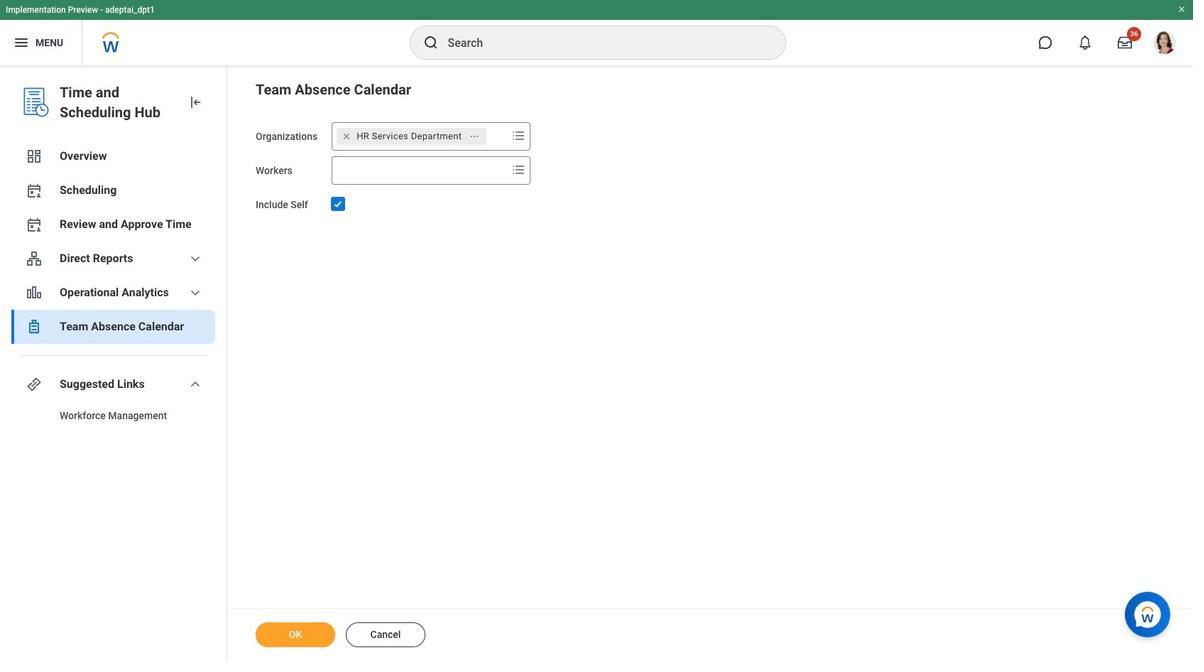 Task type: describe. For each thing, give the bounding box(es) containing it.
dashboard image
[[26, 148, 43, 165]]

transformation import image
[[187, 94, 204, 111]]

task timeoff image
[[26, 318, 43, 335]]

calendar user solid image
[[26, 216, 43, 233]]

notifications large image
[[1078, 36, 1093, 50]]

chevron down small image for link icon
[[187, 376, 204, 393]]

related actions image
[[470, 131, 480, 141]]

2 prompts image from the top
[[510, 161, 527, 178]]

chevron down small image
[[187, 284, 204, 301]]

hr services department element
[[357, 130, 462, 143]]

link image
[[26, 376, 43, 393]]

calendar user solid image
[[26, 182, 43, 199]]

navigation pane region
[[0, 65, 227, 660]]

x small image
[[340, 129, 354, 144]]

Search Workday  search field
[[448, 27, 756, 58]]



Task type: vqa. For each thing, say whether or not it's contained in the screenshot.
first chevron down small icon from the top
yes



Task type: locate. For each thing, give the bounding box(es) containing it.
0 vertical spatial prompts image
[[510, 127, 527, 144]]

1 vertical spatial chevron down small image
[[187, 376, 204, 393]]

Search field
[[333, 158, 507, 183]]

0 vertical spatial chevron down small image
[[187, 250, 204, 267]]

justify image
[[13, 34, 30, 51]]

check small image
[[330, 195, 347, 212]]

profile logan mcneil image
[[1154, 31, 1177, 57]]

time and scheduling hub element
[[60, 82, 175, 122]]

banner
[[0, 0, 1194, 65]]

1 chevron down small image from the top
[[187, 250, 204, 267]]

chevron down small image
[[187, 250, 204, 267], [187, 376, 204, 393]]

1 prompts image from the top
[[510, 127, 527, 144]]

inbox large image
[[1118, 36, 1132, 50]]

chart image
[[26, 284, 43, 301]]

view team image
[[26, 250, 43, 267]]

hr services department, press delete to clear value. option
[[337, 128, 487, 145]]

2 chevron down small image from the top
[[187, 376, 204, 393]]

search image
[[422, 34, 439, 51]]

prompts image
[[510, 127, 527, 144], [510, 161, 527, 178]]

chevron down small image for view team icon
[[187, 250, 204, 267]]

close environment banner image
[[1178, 5, 1186, 13]]

1 vertical spatial prompts image
[[510, 161, 527, 178]]



